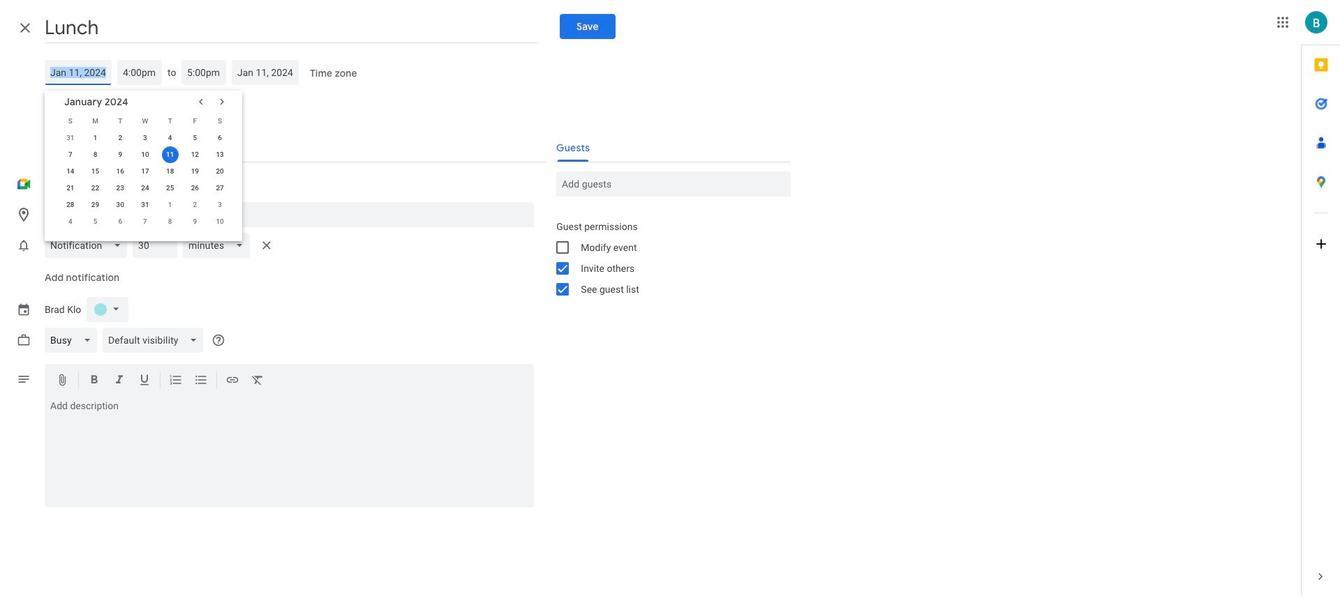 Task type: describe. For each thing, give the bounding box(es) containing it.
20 element
[[212, 163, 228, 180]]

19 element
[[187, 163, 203, 180]]

1 row from the top
[[58, 113, 232, 130]]

7 element
[[62, 147, 79, 163]]

bulleted list image
[[194, 374, 208, 390]]

february 1 element
[[162, 197, 178, 214]]

30 element
[[112, 197, 129, 214]]

december 31 element
[[62, 130, 79, 147]]

remove formatting image
[[251, 374, 265, 390]]

14 element
[[62, 163, 79, 180]]

8 element
[[87, 147, 104, 163]]

1 element
[[87, 130, 104, 147]]

15 element
[[87, 163, 104, 180]]

Location text field
[[50, 202, 529, 228]]

23 element
[[112, 180, 129, 197]]

Title text field
[[45, 13, 537, 43]]

17 element
[[137, 163, 154, 180]]

13 element
[[212, 147, 228, 163]]

31 element
[[137, 197, 154, 214]]

9 element
[[112, 147, 129, 163]]

29 element
[[87, 197, 104, 214]]

february 8 element
[[162, 214, 178, 230]]

12 element
[[187, 147, 203, 163]]

4 element
[[162, 130, 178, 147]]

Start date text field
[[50, 60, 106, 85]]

numbered list image
[[169, 374, 183, 390]]

5 element
[[187, 130, 203, 147]]

21 element
[[62, 180, 79, 197]]

february 6 element
[[112, 214, 129, 230]]

february 2 element
[[187, 197, 203, 214]]

2 element
[[112, 130, 129, 147]]

cell inside january 2024 grid
[[158, 147, 183, 163]]



Task type: locate. For each thing, give the bounding box(es) containing it.
26 element
[[187, 180, 203, 197]]

16 element
[[112, 163, 129, 180]]

bold image
[[87, 374, 101, 390]]

5 row from the top
[[58, 180, 232, 197]]

22 element
[[87, 180, 104, 197]]

11, today element
[[162, 147, 178, 163]]

28 element
[[62, 197, 79, 214]]

End date text field
[[238, 60, 294, 85]]

Guests text field
[[562, 172, 786, 197]]

3 row from the top
[[58, 147, 232, 163]]

2 row from the top
[[58, 130, 232, 147]]

3 element
[[137, 130, 154, 147]]

january 2024 grid
[[58, 113, 232, 230]]

february 3 element
[[212, 197, 228, 214]]

february 4 element
[[62, 214, 79, 230]]

row
[[58, 113, 232, 130], [58, 130, 232, 147], [58, 147, 232, 163], [58, 163, 232, 180], [58, 180, 232, 197], [58, 197, 232, 214], [58, 214, 232, 230]]

february 7 element
[[137, 214, 154, 230]]

24 element
[[137, 180, 154, 197]]

4 row from the top
[[58, 163, 232, 180]]

formatting options toolbar
[[45, 364, 534, 398]]

18 element
[[162, 163, 178, 180]]

Description text field
[[45, 401, 534, 505]]

6 element
[[212, 130, 228, 147]]

february 5 element
[[87, 214, 104, 230]]

insert link image
[[225, 374, 239, 390]]

30 minutes before element
[[45, 230, 278, 261]]

6 row from the top
[[58, 197, 232, 214]]

Start time text field
[[123, 60, 156, 85]]

7 row from the top
[[58, 214, 232, 230]]

None field
[[45, 233, 133, 258], [183, 233, 255, 258], [45, 328, 102, 353], [102, 328, 209, 353], [45, 233, 133, 258], [183, 233, 255, 258], [45, 328, 102, 353], [102, 328, 209, 353]]

10 element
[[137, 147, 154, 163]]

underline image
[[138, 374, 151, 390]]

25 element
[[162, 180, 178, 197]]

italic image
[[112, 374, 126, 390]]

cell
[[158, 147, 183, 163]]

february 10 element
[[212, 214, 228, 230]]

End time text field
[[187, 60, 221, 85]]

row group
[[58, 130, 232, 230]]

tab list
[[1302, 45, 1340, 558]]

group
[[545, 216, 791, 300]]

27 element
[[212, 180, 228, 197]]

february 9 element
[[187, 214, 203, 230]]

Minutes in advance for notification number field
[[139, 233, 172, 258]]



Task type: vqa. For each thing, say whether or not it's contained in the screenshot.
second row from the bottom of the January 2024 grid
yes



